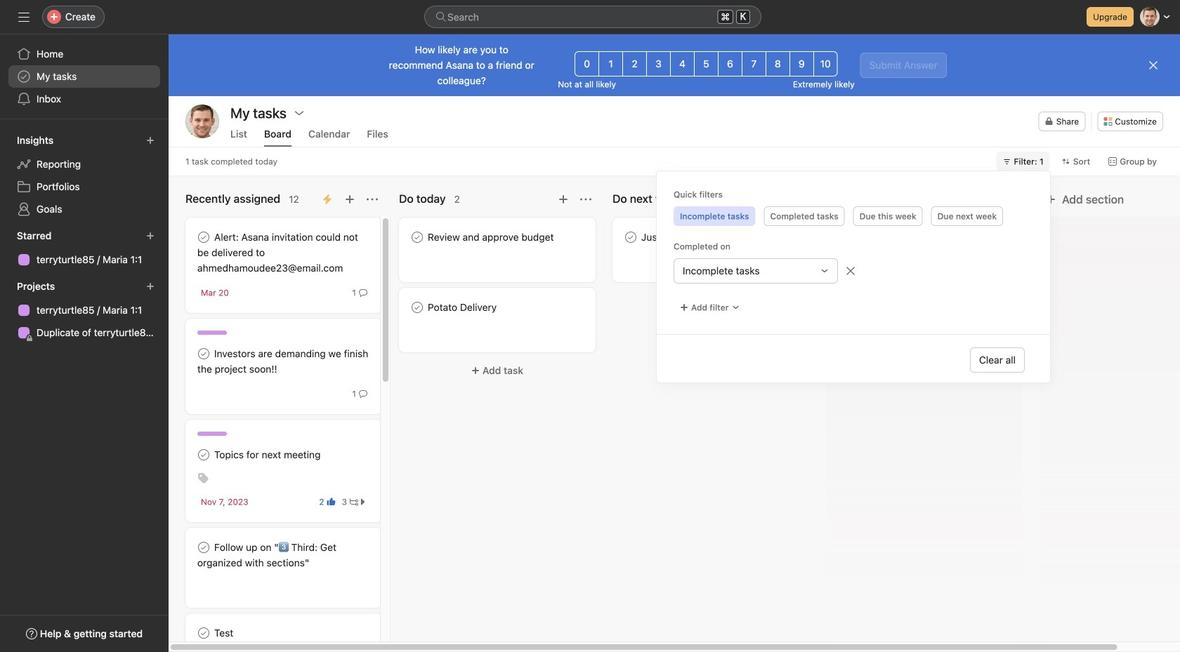 Task type: locate. For each thing, give the bounding box(es) containing it.
1 horizontal spatial add task image
[[558, 194, 569, 205]]

starred element
[[0, 223, 169, 274]]

0 vertical spatial mark complete image
[[195, 229, 212, 246]]

Mark complete checkbox
[[195, 229, 212, 246], [409, 229, 426, 246], [195, 346, 212, 363], [195, 447, 212, 464]]

2 likes. you liked this task image
[[327, 498, 335, 507]]

None radio
[[575, 51, 599, 77], [599, 51, 623, 77], [623, 51, 647, 77], [646, 51, 671, 77], [670, 51, 695, 77], [718, 51, 743, 77], [790, 51, 814, 77], [813, 51, 838, 77], [575, 51, 599, 77], [599, 51, 623, 77], [623, 51, 647, 77], [646, 51, 671, 77], [670, 51, 695, 77], [718, 51, 743, 77], [790, 51, 814, 77], [813, 51, 838, 77]]

add items to starred image
[[146, 232, 155, 240]]

1 comment image
[[359, 289, 367, 297]]

Mark complete checkbox
[[623, 229, 639, 246], [409, 299, 426, 316], [195, 540, 212, 556], [195, 625, 212, 642]]

1 horizontal spatial more section actions image
[[580, 194, 592, 205]]

dismiss image
[[1148, 60, 1159, 71]]

0 horizontal spatial add task image
[[344, 194, 356, 205]]

add task image
[[344, 194, 356, 205], [558, 194, 569, 205]]

new insights image
[[146, 136, 155, 145]]

None radio
[[694, 51, 719, 77], [742, 51, 766, 77], [766, 51, 790, 77], [694, 51, 719, 77], [742, 51, 766, 77], [766, 51, 790, 77]]

0 horizontal spatial more section actions image
[[367, 194, 378, 205]]

more section actions image
[[367, 194, 378, 205], [580, 194, 592, 205]]

1 mark complete image from the top
[[195, 229, 212, 246]]

group
[[674, 259, 1034, 284]]

Search tasks, projects, and more text field
[[424, 6, 762, 28]]

option group
[[575, 51, 838, 77]]

1 vertical spatial mark complete image
[[195, 540, 212, 556]]

None field
[[424, 6, 762, 28]]

2 more section actions image from the left
[[580, 194, 592, 205]]

projects element
[[0, 274, 169, 347]]

insights element
[[0, 128, 169, 223]]

mark complete image
[[195, 229, 212, 246], [195, 540, 212, 556]]

mark complete image
[[409, 229, 426, 246], [623, 229, 639, 246], [409, 299, 426, 316], [195, 346, 212, 363], [195, 447, 212, 464], [195, 625, 212, 642]]

view profile settings image
[[185, 105, 219, 138]]



Task type: vqa. For each thing, say whether or not it's contained in the screenshot.
Cross-
no



Task type: describe. For each thing, give the bounding box(es) containing it.
1 more section actions image from the left
[[367, 194, 378, 205]]

add task image
[[985, 194, 996, 205]]

2 add task image from the left
[[558, 194, 569, 205]]

2 mark complete image from the top
[[195, 540, 212, 556]]

global element
[[0, 34, 169, 119]]

1 comment image
[[359, 390, 367, 398]]

hide sidebar image
[[18, 11, 30, 22]]

show options image
[[294, 107, 305, 119]]

1 add task image from the left
[[344, 194, 356, 205]]

new project or portfolio image
[[146, 282, 155, 291]]

remove image
[[845, 266, 856, 277]]

rules for recently assigned image
[[322, 194, 333, 205]]



